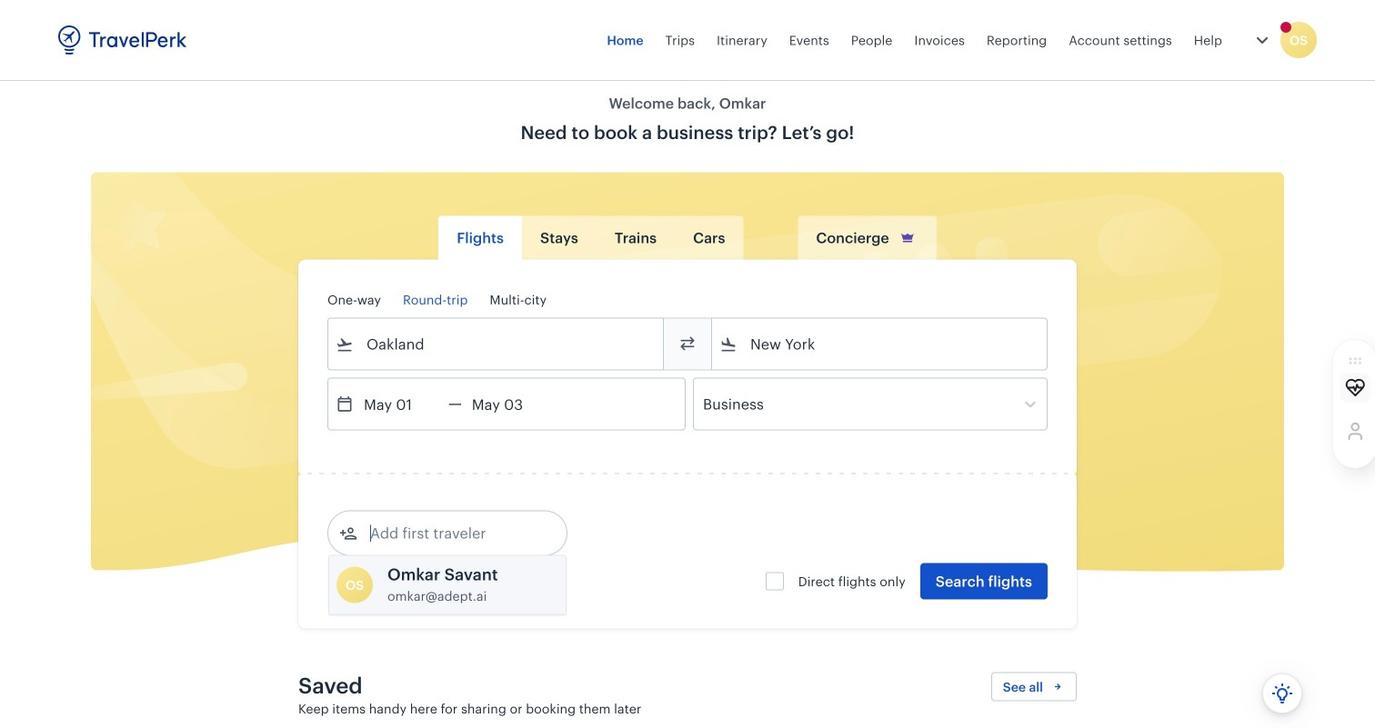 Task type: describe. For each thing, give the bounding box(es) containing it.
Depart text field
[[354, 379, 449, 430]]

To search field
[[738, 330, 1024, 359]]



Task type: locate. For each thing, give the bounding box(es) containing it.
Return text field
[[462, 379, 557, 430]]

From search field
[[354, 330, 640, 359]]

Add first traveler search field
[[358, 519, 547, 548]]



